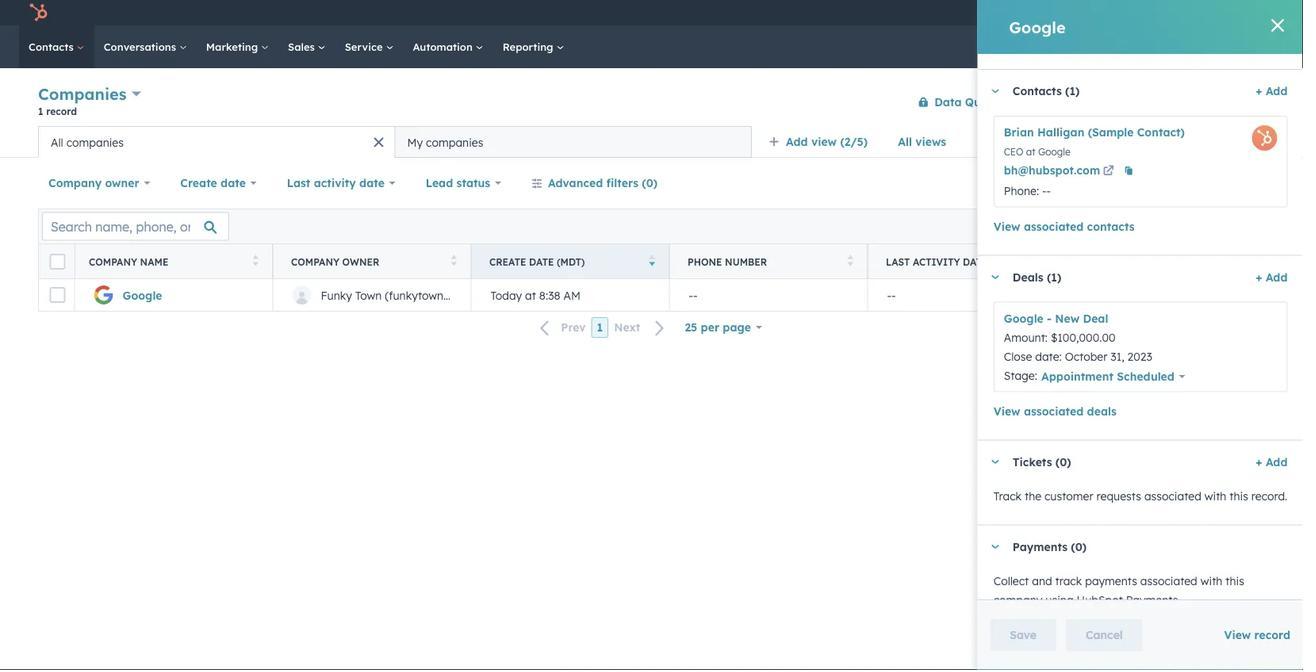 Task type: describe. For each thing, give the bounding box(es) containing it.
$100,000.00
[[1051, 330, 1116, 344]]

2 -- from the left
[[887, 288, 896, 302]]

new
[[1055, 311, 1080, 325]]

track
[[994, 489, 1022, 503]]

company owner button
[[38, 167, 161, 199]]

+ for deals
[[1256, 270, 1262, 284]]

all for all views
[[898, 135, 912, 149]]

marketplaces image
[[1095, 7, 1109, 21]]

company inside "popup button"
[[48, 176, 102, 190]]

name
[[140, 256, 169, 268]]

google up the amount:
[[1004, 311, 1044, 325]]

export
[[1134, 221, 1164, 232]]

+ add for view associated contacts
[[1256, 84, 1288, 98]]

(funkytownclown1@gmail.com)
[[385, 288, 548, 302]]

more
[[1254, 299, 1277, 310]]

the
[[1025, 489, 1041, 503]]

view associated contacts
[[994, 219, 1135, 233]]

marketing link
[[197, 25, 279, 68]]

create date (mdt)
[[490, 256, 585, 268]]

activity
[[913, 256, 961, 268]]

5 press to sort. element from the left
[[1245, 255, 1251, 269]]

company
[[994, 593, 1043, 607]]

today at 8:38 am
[[491, 288, 581, 302]]

create for create date (mdt)
[[490, 256, 527, 268]]

next button
[[609, 318, 675, 338]]

deals (1) button
[[978, 256, 1250, 299]]

all companies
[[51, 135, 124, 149]]

-- button
[[670, 279, 868, 311]]

mountain view button
[[1066, 279, 1265, 311]]

google right upgrade image
[[1009, 17, 1066, 37]]

record for 1 record
[[46, 105, 77, 117]]

+ add button for view associated deals
[[1256, 268, 1288, 287]]

create for create date
[[180, 176, 217, 190]]

date inside create date popup button
[[221, 176, 246, 190]]

export button
[[1124, 216, 1174, 237]]

phone:
[[1004, 184, 1039, 197]]

payments (0) button
[[978, 526, 1281, 568]]

25 per page button
[[675, 312, 773, 344]]

requests
[[1097, 489, 1141, 503]]

am
[[564, 288, 581, 302]]

settings image
[[1155, 7, 1169, 21]]

add for tickets (0)
[[1266, 455, 1288, 469]]

track the customer requests associated with this record.
[[994, 489, 1288, 503]]

close
[[1004, 349, 1032, 363]]

add for contacts (1)
[[1266, 84, 1288, 98]]

notifications button
[[1175, 0, 1202, 25]]

scheduled
[[1117, 370, 1175, 383]]

save button
[[990, 620, 1057, 651]]

save
[[1010, 628, 1037, 642]]

contacts (1)
[[1013, 84, 1080, 98]]

october
[[1065, 349, 1108, 363]]

stage:
[[1004, 368, 1037, 382]]

close image
[[1272, 19, 1285, 32]]

reporting
[[503, 40, 557, 53]]

data quality
[[935, 95, 1006, 109]]

1 horizontal spatial company owner
[[291, 256, 380, 268]]

with for track the customer requests associated with this record.
[[1205, 489, 1227, 503]]

last activity date (mdt)
[[886, 256, 1019, 268]]

funky town (funkytownclown1@gmail.com) button
[[273, 279, 548, 311]]

number
[[725, 256, 767, 268]]

caret image for tickets
[[990, 460, 1000, 464]]

preview button
[[1189, 294, 1245, 315]]

contacts for contacts
[[29, 40, 77, 53]]

status
[[457, 176, 491, 190]]

+ add button for view associated contacts
[[1256, 82, 1288, 101]]

amount: $100,000.00 close date: october 31, 2023
[[1004, 330, 1152, 363]]

company owner inside "popup button"
[[48, 176, 139, 190]]

create date button
[[170, 167, 267, 199]]

preview
[[1200, 299, 1234, 310]]

2 (mdt) from the left
[[991, 256, 1019, 268]]

appointment
[[1041, 370, 1114, 383]]

bh@hubspot.com
[[1004, 163, 1100, 177]]

record.
[[1252, 489, 1288, 503]]

caret image for payments
[[990, 545, 1000, 549]]

25
[[685, 321, 698, 334]]

conversations link
[[94, 25, 197, 68]]

date inside last activity date "popup button"
[[360, 176, 385, 190]]

(0) for tickets
[[1056, 455, 1071, 469]]

3 + from the top
[[1256, 455, 1262, 469]]

last activity date
[[287, 176, 385, 190]]

hubspot
[[1077, 593, 1123, 607]]

calling icon image
[[1062, 6, 1076, 20]]

help image
[[1128, 7, 1143, 21]]

city
[[1085, 256, 1108, 268]]

collect and track payments associated with this company using hubspot payments.
[[994, 574, 1245, 607]]

caret image for deals (1)
[[990, 275, 1000, 279]]

phone
[[688, 256, 722, 268]]

google down name at the left top
[[123, 288, 162, 302]]

view record
[[1225, 628, 1291, 642]]

31,
[[1111, 349, 1124, 363]]

mountain view
[[1086, 288, 1163, 302]]

view record link
[[1225, 628, 1291, 642]]

4 press to sort. image from the left
[[1245, 255, 1251, 266]]

funky
[[321, 288, 352, 302]]

pagination navigation
[[531, 317, 675, 338]]

per
[[701, 321, 720, 334]]

brian halligan (sample contact)
[[1004, 125, 1185, 139]]

collect
[[994, 574, 1029, 588]]

today
[[491, 288, 522, 302]]

funky town (funkytownclown1@gmail.com)
[[321, 288, 548, 302]]

2023
[[1128, 349, 1152, 363]]

press to sort. element for last activity date (mdt)
[[1046, 255, 1052, 269]]

payments
[[1013, 540, 1068, 554]]

add view (2/5)
[[786, 135, 868, 149]]

owner inside "popup button"
[[105, 176, 139, 190]]

reporting link
[[493, 25, 574, 68]]

sales link
[[279, 25, 335, 68]]

phone: --
[[1004, 184, 1051, 197]]

companies for all companies
[[66, 135, 124, 149]]

create date
[[180, 176, 246, 190]]

track
[[1055, 574, 1082, 588]]

contact)
[[1137, 125, 1185, 139]]

tickets
[[1013, 455, 1052, 469]]

actions button
[[1017, 89, 1086, 115]]

notifications image
[[1181, 7, 1196, 21]]

Search name, phone, or domain search field
[[42, 212, 229, 241]]

(0) for payments
[[1071, 540, 1087, 554]]

view
[[812, 135, 837, 149]]

google link
[[123, 288, 162, 302]]

contacts (1) button
[[978, 70, 1250, 113]]

8:38
[[539, 288, 561, 302]]

contacts for contacts (1)
[[1013, 84, 1062, 98]]

caret image for contacts (1)
[[990, 89, 1000, 93]]



Task type: locate. For each thing, give the bounding box(es) containing it.
+ for contacts
[[1256, 84, 1262, 98]]

add down search image
[[1266, 84, 1288, 98]]

companies
[[66, 135, 124, 149], [426, 135, 484, 149]]

advanced
[[548, 176, 603, 190]]

settings link
[[1152, 4, 1172, 21]]

funky
[[1232, 6, 1259, 19]]

marketplaces button
[[1085, 0, 1119, 25]]

upgrade image
[[977, 7, 992, 21]]

service
[[345, 40, 386, 53]]

search image
[[1270, 41, 1281, 52]]

1 vertical spatial at
[[525, 288, 536, 302]]

contacts link
[[19, 25, 94, 68]]

using
[[1046, 593, 1074, 607]]

2 vertical spatial + add button
[[1256, 453, 1288, 472]]

+ add
[[1256, 84, 1288, 98], [1256, 270, 1288, 284], [1256, 455, 1288, 469]]

1 vertical spatial caret image
[[990, 275, 1000, 279]]

0 horizontal spatial at
[[525, 288, 536, 302]]

1 + from the top
[[1256, 84, 1262, 98]]

Search HubSpot search field
[[1081, 33, 1275, 60]]

owner up town
[[342, 256, 380, 268]]

this up view record link
[[1226, 574, 1245, 588]]

0 horizontal spatial companies
[[66, 135, 124, 149]]

(0) right tickets
[[1056, 455, 1071, 469]]

record for view record
[[1255, 628, 1291, 642]]

1 (mdt) from the left
[[557, 256, 585, 268]]

all
[[898, 135, 912, 149], [51, 135, 63, 149]]

company down all companies in the left of the page
[[48, 176, 102, 190]]

2 + from the top
[[1256, 270, 1262, 284]]

0 horizontal spatial --
[[689, 288, 698, 302]]

create inside popup button
[[180, 176, 217, 190]]

(0) right "filters"
[[642, 176, 658, 190]]

add for deals (1)
[[1266, 270, 1288, 284]]

companies up 'company owner' "popup button"
[[66, 135, 124, 149]]

1 horizontal spatial record
[[1255, 628, 1291, 642]]

date up "today at 8:38 am"
[[529, 256, 554, 268]]

0 vertical spatial company owner
[[48, 176, 139, 190]]

1 + add from the top
[[1256, 84, 1288, 98]]

(0)
[[642, 176, 658, 190], [1056, 455, 1071, 469], [1071, 540, 1087, 554]]

0 vertical spatial record
[[46, 105, 77, 117]]

funky button
[[1205, 0, 1283, 25]]

this
[[1230, 489, 1248, 503], [1226, 574, 1245, 588]]

marketing
[[206, 40, 261, 53]]

+ down search button
[[1256, 84, 1262, 98]]

+
[[1256, 84, 1262, 98], [1256, 270, 1262, 284], [1256, 455, 1262, 469]]

1 vertical spatial company owner
[[291, 256, 380, 268]]

last for last activity date
[[287, 176, 311, 190]]

all for all companies
[[51, 135, 63, 149]]

data
[[935, 95, 962, 109]]

at for ceo
[[1026, 146, 1036, 158]]

1 press to sort. image from the left
[[253, 255, 259, 266]]

halligan
[[1037, 125, 1085, 139]]

0 horizontal spatial date
[[221, 176, 246, 190]]

associated inside collect and track payments associated with this company using hubspot payments.
[[1141, 574, 1198, 588]]

1 vertical spatial + add button
[[1256, 268, 1288, 287]]

help button
[[1122, 0, 1149, 25]]

0 vertical spatial +
[[1256, 84, 1262, 98]]

customer
[[1045, 489, 1094, 503]]

view associated contacts link
[[994, 217, 1135, 236]]

amount:
[[1004, 330, 1048, 344]]

this for collect and track payments associated with this company using hubspot payments.
[[1226, 574, 1245, 588]]

1 + add button from the top
[[1256, 82, 1288, 101]]

0 horizontal spatial record
[[46, 105, 77, 117]]

+ add up record.
[[1256, 455, 1288, 469]]

1 horizontal spatial all
[[898, 135, 912, 149]]

contacts inside the contacts link
[[29, 40, 77, 53]]

+ add button
[[1256, 82, 1288, 101], [1256, 268, 1288, 287], [1256, 453, 1288, 472]]

0 vertical spatial caret image
[[990, 460, 1000, 464]]

contacts inside contacts (1) dropdown button
[[1013, 84, 1062, 98]]

with inside collect and track payments associated with this company using hubspot payments.
[[1201, 574, 1223, 588]]

+ add button up more popup button
[[1256, 268, 1288, 287]]

0 vertical spatial at
[[1026, 146, 1036, 158]]

1 horizontal spatial --
[[887, 288, 896, 302]]

companies button
[[38, 83, 141, 106]]

1 horizontal spatial 1
[[597, 321, 603, 334]]

all down 1 record
[[51, 135, 63, 149]]

1 vertical spatial last
[[886, 256, 910, 268]]

caret image left deals
[[990, 275, 1000, 279]]

company up funky
[[291, 256, 340, 268]]

caret image
[[990, 460, 1000, 464], [990, 545, 1000, 549]]

record inside the companies banner
[[46, 105, 77, 117]]

data quality button
[[908, 86, 1007, 118]]

+ up record.
[[1256, 455, 1262, 469]]

1 horizontal spatial date
[[360, 176, 385, 190]]

caret image up quality
[[990, 89, 1000, 93]]

at left 8:38
[[525, 288, 536, 302]]

deals (1)
[[1013, 270, 1061, 284]]

1 horizontal spatial (1)
[[1065, 84, 1080, 98]]

create up today
[[490, 256, 527, 268]]

1 -- from the left
[[689, 288, 698, 302]]

more button
[[1244, 294, 1296, 315]]

my companies
[[407, 135, 484, 149]]

0 vertical spatial owner
[[105, 176, 139, 190]]

caret image up collect
[[990, 545, 1000, 549]]

2 date from the left
[[360, 176, 385, 190]]

1 vertical spatial caret image
[[990, 545, 1000, 549]]

advanced filters (0)
[[548, 176, 658, 190]]

--
[[689, 288, 698, 302], [887, 288, 896, 302]]

brian
[[1004, 125, 1034, 139]]

view for view record
[[1225, 628, 1252, 642]]

views
[[916, 135, 947, 149]]

3 + add button from the top
[[1256, 453, 1288, 472]]

1 horizontal spatial last
[[886, 256, 910, 268]]

2 date from the left
[[963, 256, 988, 268]]

+ add down search image
[[1256, 84, 1288, 98]]

0 horizontal spatial date
[[529, 256, 554, 268]]

0 horizontal spatial last
[[287, 176, 311, 190]]

+ up more
[[1256, 270, 1262, 284]]

(mdt) up deals
[[991, 256, 1019, 268]]

this for track the customer requests associated with this record.
[[1230, 489, 1248, 503]]

menu item
[[1050, 0, 1054, 25]]

1 horizontal spatial at
[[1026, 146, 1036, 158]]

1 all from the left
[[898, 135, 912, 149]]

date
[[221, 176, 246, 190], [360, 176, 385, 190]]

create down all companies button
[[180, 176, 217, 190]]

(mdt) up am
[[557, 256, 585, 268]]

1 vertical spatial +
[[1256, 270, 1262, 284]]

hubspot link
[[19, 3, 60, 22]]

-
[[1042, 184, 1047, 197], [1047, 184, 1051, 197], [689, 288, 694, 302], [694, 288, 698, 302], [887, 288, 892, 302], [892, 288, 896, 302], [1047, 311, 1052, 325]]

2 vertical spatial (0)
[[1071, 540, 1087, 554]]

tickets (0)
[[1013, 455, 1071, 469]]

2 vertical spatial +
[[1256, 455, 1262, 469]]

caret image up track
[[990, 460, 1000, 464]]

(0) inside button
[[642, 176, 658, 190]]

0 horizontal spatial all
[[51, 135, 63, 149]]

caret image inside deals (1) dropdown button
[[990, 275, 1000, 279]]

press to sort. image
[[1046, 255, 1052, 266]]

2 + add button from the top
[[1256, 268, 1288, 287]]

1 vertical spatial owner
[[342, 256, 380, 268]]

0 vertical spatial last
[[287, 176, 311, 190]]

company name
[[89, 256, 169, 268]]

associated right requests
[[1144, 489, 1202, 503]]

my companies button
[[395, 126, 752, 158]]

1 vertical spatial 1
[[597, 321, 603, 334]]

(1) for deals (1)
[[1047, 270, 1061, 284]]

automation link
[[403, 25, 493, 68]]

1 vertical spatial create
[[490, 256, 527, 268]]

add up more popup button
[[1266, 270, 1288, 284]]

contacts down hubspot link on the top left of the page
[[29, 40, 77, 53]]

(1) down press to sort. icon in the right top of the page
[[1047, 270, 1061, 284]]

company left name at the left top
[[89, 256, 137, 268]]

caret image inside contacts (1) dropdown button
[[990, 89, 1000, 93]]

25 per page
[[685, 321, 751, 334]]

4 press to sort. element from the left
[[1046, 255, 1052, 269]]

last for last activity date (mdt)
[[886, 256, 910, 268]]

lead status
[[426, 176, 491, 190]]

all companies button
[[38, 126, 395, 158]]

at for today
[[525, 288, 536, 302]]

group
[[1189, 294, 1296, 315]]

view for view associated contacts
[[994, 219, 1020, 233]]

press to sort. element
[[253, 255, 259, 269], [451, 255, 457, 269], [848, 255, 854, 269], [1046, 255, 1052, 269], [1245, 255, 1251, 269]]

google
[[1009, 17, 1066, 37], [1038, 146, 1071, 158], [123, 288, 162, 302], [1004, 311, 1044, 325]]

0 horizontal spatial (1)
[[1047, 270, 1061, 284]]

menu containing funky
[[966, 0, 1285, 25]]

hubspot image
[[29, 3, 48, 22]]

1 vertical spatial (1)
[[1047, 270, 1061, 284]]

press to sort. image
[[253, 255, 259, 266], [451, 255, 457, 266], [848, 255, 854, 266], [1245, 255, 1251, 266]]

owner
[[105, 176, 139, 190], [342, 256, 380, 268]]

add
[[1266, 84, 1288, 98], [786, 135, 808, 149], [1266, 270, 1288, 284], [1266, 455, 1288, 469]]

1 horizontal spatial date
[[963, 256, 988, 268]]

google - new deal
[[1004, 311, 1108, 325]]

this inside collect and track payments associated with this company using hubspot payments.
[[1226, 574, 1245, 588]]

1 vertical spatial + add
[[1256, 270, 1288, 284]]

add left the view
[[786, 135, 808, 149]]

lead
[[426, 176, 453, 190]]

associated up press to sort. icon in the right top of the page
[[1024, 219, 1084, 233]]

2 vertical spatial + add
[[1256, 455, 1288, 469]]

3 press to sort. element from the left
[[848, 255, 854, 269]]

search button
[[1262, 33, 1289, 60]]

3 press to sort. image from the left
[[848, 255, 854, 266]]

brian halligan (sample contact) link
[[1004, 125, 1185, 139]]

1 down companies
[[38, 105, 43, 117]]

2 + add from the top
[[1256, 270, 1288, 284]]

view
[[994, 219, 1020, 233], [1138, 288, 1163, 302], [994, 404, 1020, 418], [1225, 628, 1252, 642]]

1 horizontal spatial contacts
[[1013, 84, 1062, 98]]

-- down last activity date (mdt)
[[887, 288, 896, 302]]

1 horizontal spatial owner
[[342, 256, 380, 268]]

all left views
[[898, 135, 912, 149]]

0 horizontal spatial contacts
[[29, 40, 77, 53]]

add up record.
[[1266, 455, 1288, 469]]

1 horizontal spatial create
[[490, 256, 527, 268]]

create
[[180, 176, 217, 190], [490, 256, 527, 268]]

1 horizontal spatial (mdt)
[[991, 256, 1019, 268]]

3 + add from the top
[[1256, 455, 1288, 469]]

2 all from the left
[[51, 135, 63, 149]]

0 vertical spatial contacts
[[29, 40, 77, 53]]

0 horizontal spatial (mdt)
[[557, 256, 585, 268]]

0 vertical spatial this
[[1230, 489, 1248, 503]]

+ add for view associated deals
[[1256, 270, 1288, 284]]

descending sort. press to sort ascending. element
[[649, 255, 655, 269]]

press to sort. element for company owner
[[451, 255, 457, 269]]

contacts up brian
[[1013, 84, 1062, 98]]

1 date from the left
[[529, 256, 554, 268]]

1 vertical spatial this
[[1226, 574, 1245, 588]]

view inside button
[[1138, 288, 1163, 302]]

deals
[[1013, 270, 1044, 284]]

1 record
[[38, 105, 77, 117]]

1 right prev
[[597, 321, 603, 334]]

0 vertical spatial caret image
[[990, 89, 1000, 93]]

1 inside button
[[597, 321, 603, 334]]

1 button
[[592, 317, 609, 338]]

google up bh@hubspot.com
[[1038, 146, 1071, 158]]

companies for my companies
[[426, 135, 484, 149]]

company owner
[[48, 176, 139, 190], [291, 256, 380, 268]]

1 date from the left
[[221, 176, 246, 190]]

associated down appointment
[[1024, 404, 1084, 418]]

0 vertical spatial with
[[1205, 489, 1227, 503]]

+ add button down search image
[[1256, 82, 1288, 101]]

2 caret image from the top
[[990, 275, 1000, 279]]

date right activity
[[360, 176, 385, 190]]

filters
[[607, 176, 639, 190]]

contacts
[[1087, 219, 1135, 233]]

owner up the search name, phone, or domain search field
[[105, 176, 139, 190]]

link opens in a new window image
[[1103, 166, 1114, 177]]

last inside "popup button"
[[287, 176, 311, 190]]

all inside button
[[51, 135, 63, 149]]

link opens in a new window image
[[1103, 162, 1114, 181]]

0 vertical spatial 1
[[38, 105, 43, 117]]

my
[[407, 135, 423, 149]]

(2/5)
[[841, 135, 868, 149]]

date:
[[1035, 349, 1062, 363]]

date down all companies button
[[221, 176, 246, 190]]

2 companies from the left
[[426, 135, 484, 149]]

caret image
[[990, 89, 1000, 93], [990, 275, 1000, 279]]

company owner down all companies in the left of the page
[[48, 176, 139, 190]]

(mdt)
[[557, 256, 585, 268], [991, 256, 1019, 268]]

(sample
[[1088, 125, 1134, 139]]

prev button
[[531, 318, 592, 338]]

1 caret image from the top
[[990, 460, 1000, 464]]

-- up 25
[[689, 288, 698, 302]]

+ add button up record.
[[1256, 453, 1288, 472]]

0 vertical spatial + add button
[[1256, 82, 1288, 101]]

1 for 1 record
[[38, 105, 43, 117]]

0 vertical spatial (1)
[[1065, 84, 1080, 98]]

+ add up more popup button
[[1256, 270, 1288, 284]]

0 horizontal spatial owner
[[105, 176, 139, 190]]

0 vertical spatial create
[[180, 176, 217, 190]]

1 caret image from the top
[[990, 89, 1000, 93]]

group containing preview
[[1189, 294, 1296, 315]]

companies right "my"
[[426, 135, 484, 149]]

next
[[614, 321, 641, 335]]

funky town image
[[1215, 6, 1229, 20]]

0 horizontal spatial company owner
[[48, 176, 139, 190]]

1 vertical spatial with
[[1201, 574, 1223, 588]]

1 vertical spatial record
[[1255, 628, 1291, 642]]

(1) for contacts (1)
[[1065, 84, 1080, 98]]

1
[[38, 105, 43, 117], [597, 321, 603, 334]]

view for view associated deals
[[994, 404, 1020, 418]]

0 horizontal spatial 1
[[38, 105, 43, 117]]

1 companies from the left
[[66, 135, 124, 149]]

cancel button
[[1066, 620, 1143, 651]]

press to sort. element for phone number
[[848, 255, 854, 269]]

this left record.
[[1230, 489, 1248, 503]]

company owner up funky
[[291, 256, 380, 268]]

at right ceo at the right top of page
[[1026, 146, 1036, 158]]

descending sort. press to sort ascending. image
[[649, 255, 655, 266]]

1 for 1
[[597, 321, 603, 334]]

1 vertical spatial (0)
[[1056, 455, 1071, 469]]

1 inside the companies banner
[[38, 105, 43, 117]]

caret image inside tickets (0) dropdown button
[[990, 460, 1000, 464]]

date right activity
[[963, 256, 988, 268]]

2 caret image from the top
[[990, 545, 1000, 549]]

(0) up the track
[[1071, 540, 1087, 554]]

menu
[[966, 0, 1285, 25]]

actions
[[1030, 96, 1063, 108]]

0 horizontal spatial create
[[180, 176, 217, 190]]

associated up payments. at the right bottom
[[1141, 574, 1198, 588]]

(1) right 'actions'
[[1065, 84, 1080, 98]]

companies
[[38, 84, 127, 104]]

-- inside button
[[689, 288, 698, 302]]

deal
[[1083, 311, 1108, 325]]

caret image inside payments (0) dropdown button
[[990, 545, 1000, 549]]

2 press to sort. element from the left
[[451, 255, 457, 269]]

quality
[[965, 95, 1006, 109]]

1 vertical spatial contacts
[[1013, 84, 1062, 98]]

companies banner
[[38, 81, 1266, 126]]

view associated deals
[[994, 404, 1117, 418]]

1 press to sort. element from the left
[[253, 255, 259, 269]]

appointment scheduled button
[[1037, 369, 1190, 385]]

0 vertical spatial + add
[[1256, 84, 1288, 98]]

0 vertical spatial (0)
[[642, 176, 658, 190]]

with for collect and track payments associated with this company using hubspot payments.
[[1201, 574, 1223, 588]]

payments.
[[1126, 593, 1181, 607]]

add inside popup button
[[786, 135, 808, 149]]

2 press to sort. image from the left
[[451, 255, 457, 266]]

1 horizontal spatial companies
[[426, 135, 484, 149]]



Task type: vqa. For each thing, say whether or not it's contained in the screenshot.
SCHEDULED
yes



